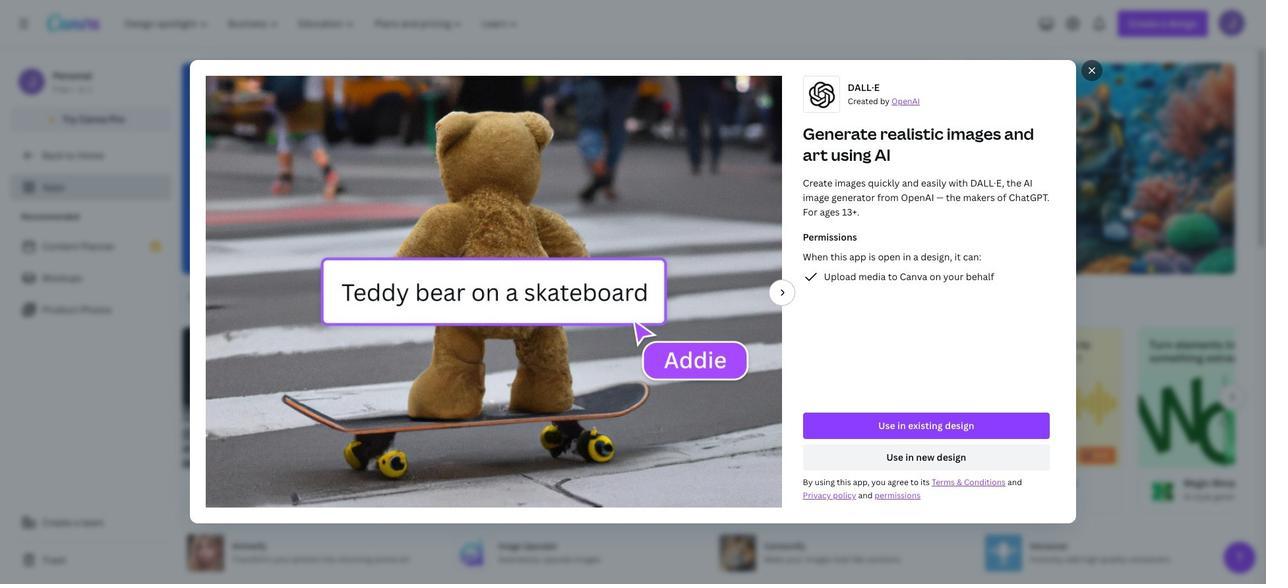 Task type: locate. For each thing, give the bounding box(es) containing it.
dall·e image
[[183, 375, 357, 468], [193, 479, 220, 505]]

avatars by neiroai image
[[948, 375, 1122, 468], [959, 479, 985, 505]]

magic morph image
[[1140, 375, 1267, 468], [1150, 479, 1177, 505]]

list
[[11, 234, 172, 323]]

0 vertical spatial dall·e image
[[183, 375, 357, 468]]

0 vertical spatial magic morph image
[[1140, 375, 1267, 468]]

1 vertical spatial dall·e image
[[193, 479, 220, 505]]

0 vertical spatial imagen image
[[565, 375, 740, 468]]

d-id ai presenters image
[[374, 375, 548, 468]]

imagen image
[[565, 375, 740, 468], [576, 479, 602, 505]]

top level navigation element
[[116, 11, 530, 37]]

1 vertical spatial magic morph image
[[1150, 479, 1177, 505]]



Task type: vqa. For each thing, say whether or not it's contained in the screenshot.
DATA
no



Task type: describe. For each thing, give the bounding box(es) containing it.
magic media image
[[757, 375, 931, 468]]

magic media image
[[767, 479, 794, 505]]

1 vertical spatial avatars by neiroai image
[[959, 479, 985, 505]]

0 vertical spatial avatars by neiroai image
[[948, 375, 1122, 468]]

an image with a cursor next to a text box containing the prompt "a cat going scuba diving" to generate an image. the generated image of a cat doing scuba diving is behind the text box. image
[[860, 63, 1236, 274]]

1 vertical spatial imagen image
[[576, 479, 602, 505]]

Input field to search for apps search field
[[209, 286, 411, 311]]

d-id ai presenters image
[[385, 479, 411, 505]]



